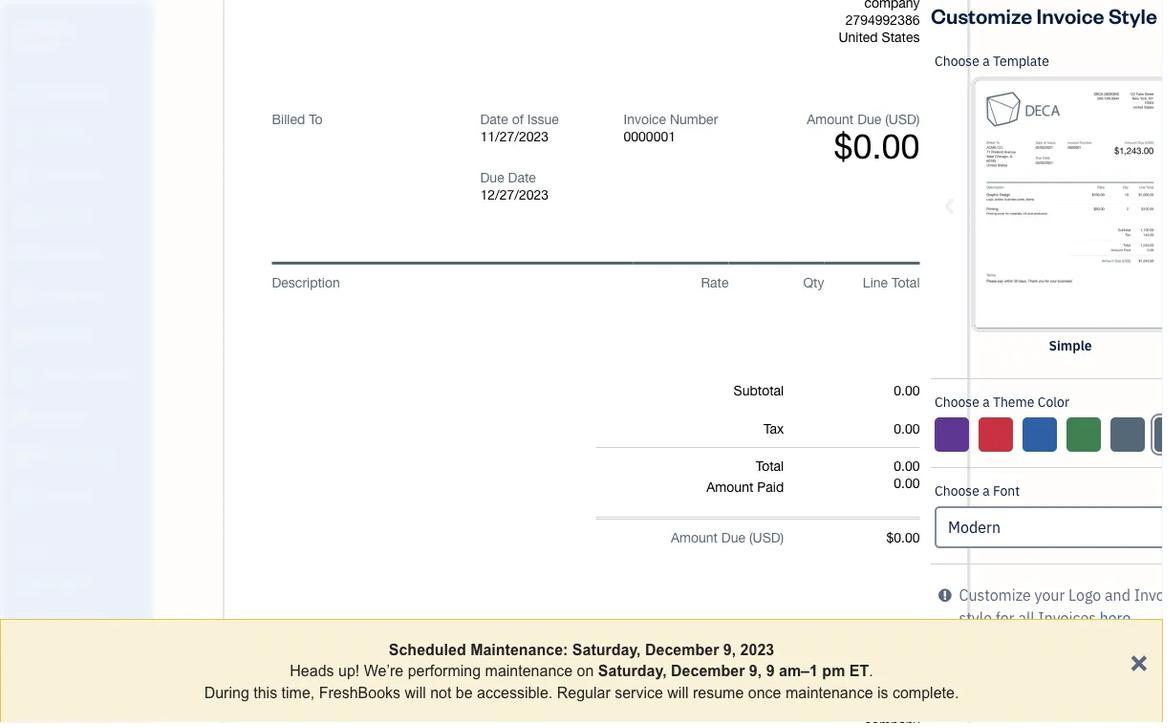 Task type: locate. For each thing, give the bounding box(es) containing it.
choose left 'theme'
[[935, 393, 980, 411]]

members
[[47, 574, 98, 590]]

0 vertical spatial (
[[886, 111, 889, 127]]

2 will from the left
[[668, 684, 689, 702]]

timer image
[[12, 366, 35, 385]]

and right the items
[[46, 610, 67, 625]]

0 horizontal spatial total
[[756, 458, 784, 474]]

2 vertical spatial amount
[[671, 530, 718, 546]]

date left of
[[480, 111, 509, 127]]

( down united states
[[886, 111, 889, 127]]

0 horizontal spatial and
[[46, 610, 67, 625]]

theme
[[993, 393, 1035, 411]]

items and services link
[[5, 601, 147, 635]]

template
[[993, 52, 1050, 70]]

4 0.00 from the top
[[894, 476, 920, 491]]

due down total amount paid
[[722, 530, 746, 546]]

due up 12/27/2023
[[480, 170, 505, 185]]

line
[[863, 275, 888, 291]]

0 vertical spatial 9,
[[724, 642, 736, 659]]

invoice image
[[12, 206, 35, 225]]

0 vertical spatial a
[[983, 52, 990, 70]]

$0.00
[[834, 125, 920, 165], [887, 530, 920, 546]]

on
[[577, 663, 594, 680]]

1 vertical spatial amount
[[707, 480, 754, 495]]

amount left paid
[[707, 480, 754, 495]]

) for amount due ( usd ) $0.00
[[917, 111, 920, 127]]

1 vertical spatial (
[[750, 530, 753, 546]]

a
[[983, 52, 990, 70], [983, 393, 990, 411], [983, 482, 990, 500]]

1 vertical spatial date
[[508, 170, 536, 185]]

usd down the states
[[889, 111, 917, 127]]

performing
[[408, 663, 481, 680]]

during
[[204, 684, 249, 702]]

and
[[1105, 586, 1131, 606], [46, 610, 67, 625]]

maintenance:
[[471, 642, 568, 659]]

amount inside amount due ( usd ) $0.00
[[807, 111, 854, 127]]

invoice
[[1037, 1, 1105, 29], [624, 111, 667, 127]]

customize right exclamationcircle icon on the right bottom of page
[[960, 586, 1031, 606]]

regular
[[557, 684, 611, 702]]

december
[[645, 642, 719, 659], [671, 663, 745, 680]]

) for amount due ( usd )
[[781, 530, 784, 546]]

1 horizontal spatial 9,
[[750, 663, 762, 680]]

issue
[[528, 111, 559, 127]]

1 horizontal spatial will
[[668, 684, 689, 702]]

× button
[[1131, 644, 1148, 679]]

2 0.00 from the top
[[894, 421, 920, 437]]

) inside amount due ( usd ) $0.00
[[917, 111, 920, 127]]

customize
[[931, 1, 1033, 29], [960, 586, 1031, 606]]

date up 12/27/2023
[[508, 170, 536, 185]]

usd for amount due ( usd )
[[753, 530, 781, 546]]

invoice inside the invoice number 0000001
[[624, 111, 667, 127]]

choose left template
[[935, 52, 980, 70]]

amount down total amount paid
[[671, 530, 718, 546]]

saturday,
[[573, 642, 641, 659], [598, 663, 667, 680]]

0 vertical spatial invoice
[[1037, 1, 1105, 29]]

heads
[[290, 663, 334, 680]]

1 a from the top
[[983, 52, 990, 70]]

and up here
[[1105, 586, 1131, 606]]

bank connections link
[[5, 637, 147, 670]]

9,
[[724, 642, 736, 659], [750, 663, 762, 680]]

of
[[512, 111, 524, 127]]

1 vertical spatial due
[[480, 170, 505, 185]]

your
[[1035, 586, 1066, 606]]

1 vertical spatial total
[[756, 458, 784, 474]]

usd inside amount due ( usd ) $0.00
[[889, 111, 917, 127]]

( down total amount paid
[[750, 530, 753, 546]]

due down united states
[[858, 111, 882, 127]]

0 vertical spatial date
[[480, 111, 509, 127]]

choose for choose a theme color
[[935, 393, 980, 411]]

date
[[480, 111, 509, 127], [508, 170, 536, 185]]

time,
[[282, 684, 315, 702]]

date of issue 11/27/2023
[[480, 111, 559, 144]]

total up paid
[[756, 458, 784, 474]]

0 vertical spatial maintenance
[[485, 663, 573, 680]]

due
[[858, 111, 882, 127], [480, 170, 505, 185], [722, 530, 746, 546]]

1 vertical spatial and
[[46, 610, 67, 625]]

a left font
[[983, 482, 990, 500]]

a left 'theme'
[[983, 393, 990, 411]]

items and services
[[14, 610, 115, 625]]

3 0.00 from the top
[[894, 458, 920, 474]]

2 vertical spatial due
[[722, 530, 746, 546]]

1 choose from the top
[[935, 52, 980, 70]]

total right line
[[892, 275, 920, 291]]

1 horizontal spatial invoice
[[1037, 1, 1105, 29]]

3 choose from the top
[[935, 482, 980, 500]]

invo
[[1135, 586, 1164, 606]]

0 vertical spatial usd
[[889, 111, 917, 127]]

0 vertical spatial amount
[[807, 111, 854, 127]]

1 vertical spatial invoice
[[624, 111, 667, 127]]

a left template
[[983, 52, 990, 70]]

0 horizontal spatial due
[[480, 170, 505, 185]]

subtotal
[[734, 383, 784, 399]]

team members
[[14, 574, 98, 590]]

1 vertical spatial saturday,
[[598, 663, 667, 680]]

modern
[[949, 518, 1001, 538]]

1 will from the left
[[405, 684, 426, 702]]

0 horizontal spatial invoice
[[624, 111, 667, 127]]

1 horizontal spatial (
[[886, 111, 889, 127]]

2 vertical spatial a
[[983, 482, 990, 500]]

9, left 2023
[[724, 642, 736, 659]]

up!
[[338, 663, 360, 680]]

maintenance down pm
[[786, 684, 873, 702]]

usd down paid
[[753, 530, 781, 546]]

choose a font element
[[931, 469, 1164, 565]]

) down paid
[[781, 530, 784, 546]]

( for amount due ( usd )
[[750, 530, 753, 546]]

1 vertical spatial a
[[983, 393, 990, 411]]

choose
[[935, 52, 980, 70], [935, 393, 980, 411], [935, 482, 980, 500]]

due inside amount due ( usd ) $0.00
[[858, 111, 882, 127]]

1 horizontal spatial and
[[1105, 586, 1131, 606]]

previous image
[[940, 195, 962, 217]]

12/27/2023 button
[[480, 186, 595, 204]]

9, left 9
[[750, 663, 762, 680]]

saturday, up service
[[598, 663, 667, 680]]

expense image
[[12, 286, 35, 305]]

customize inside customize your logo and invo
[[960, 586, 1031, 606]]

money image
[[12, 406, 35, 426]]

will right service
[[668, 684, 689, 702]]

1 vertical spatial )
[[781, 530, 784, 546]]

et
[[850, 663, 869, 680]]

invoice left style
[[1037, 1, 1105, 29]]

invoice up 0000001
[[624, 111, 667, 127]]

) down the states
[[917, 111, 920, 127]]

we're
[[364, 663, 404, 680]]

maintenance down maintenance:
[[485, 663, 573, 680]]

0.00
[[894, 383, 920, 399], [894, 421, 920, 437], [894, 458, 920, 474], [894, 476, 920, 491]]

saturday, up on
[[573, 642, 641, 659]]

will left not
[[405, 684, 426, 702]]

amount down united
[[807, 111, 854, 127]]

0 vertical spatial and
[[1105, 586, 1131, 606]]

0 vertical spatial customize
[[931, 1, 1033, 29]]

1 vertical spatial usd
[[753, 530, 781, 546]]

tax
[[764, 421, 784, 437]]

0 horizontal spatial will
[[405, 684, 426, 702]]

2 vertical spatial choose
[[935, 482, 980, 500]]

choose a theme color
[[935, 393, 1070, 411]]

0 horizontal spatial usd
[[753, 530, 781, 546]]

choose for choose a template
[[935, 52, 980, 70]]

maintenance
[[485, 663, 573, 680], [786, 684, 873, 702]]

owner
[[15, 38, 53, 54]]

font
[[993, 482, 1020, 500]]

1 vertical spatial customize
[[960, 586, 1031, 606]]

choose a template element
[[931, 38, 1164, 380]]

( inside amount due ( usd ) $0.00
[[886, 111, 889, 127]]

2 horizontal spatial due
[[858, 111, 882, 127]]

will
[[405, 684, 426, 702], [668, 684, 689, 702]]

due date 12/27/2023
[[480, 170, 549, 203]]

this
[[254, 684, 277, 702]]

0 vertical spatial choose
[[935, 52, 980, 70]]

1 vertical spatial december
[[671, 663, 745, 680]]

0000001
[[624, 129, 676, 144]]

(
[[886, 111, 889, 127], [750, 530, 753, 546]]

total
[[892, 275, 920, 291], [756, 458, 784, 474]]

amount inside total amount paid
[[707, 480, 754, 495]]

0 vertical spatial $0.00
[[834, 125, 920, 165]]

united
[[839, 29, 878, 45]]

1 vertical spatial maintenance
[[786, 684, 873, 702]]

0 horizontal spatial maintenance
[[485, 663, 573, 680]]

0 vertical spatial total
[[892, 275, 920, 291]]

0 vertical spatial due
[[858, 111, 882, 127]]

1 horizontal spatial )
[[917, 111, 920, 127]]

choose up modern at the right bottom of page
[[935, 482, 980, 500]]

0 horizontal spatial )
[[781, 530, 784, 546]]

)
[[917, 111, 920, 127], [781, 530, 784, 546]]

freshbooks
[[319, 684, 401, 702]]

apps link
[[5, 531, 147, 564]]

1 horizontal spatial usd
[[889, 111, 917, 127]]

due inside the due date 12/27/2023
[[480, 170, 505, 185]]

amount
[[807, 111, 854, 127], [707, 480, 754, 495], [671, 530, 718, 546]]

0 vertical spatial )
[[917, 111, 920, 127]]

scheduled maintenance: saturday, december 9, 2023 heads up! we're performing maintenance on saturday, december 9, 9 am–1 pm et . during this time, freshbooks will not be accessible. regular service will resume once maintenance is complete.
[[204, 642, 959, 702]]

settings link
[[5, 672, 147, 706]]

1 horizontal spatial due
[[722, 530, 746, 546]]

not
[[430, 684, 452, 702]]

3 a from the top
[[983, 482, 990, 500]]

is
[[878, 684, 889, 702]]

date inside date of issue 11/27/2023
[[480, 111, 509, 127]]

2 a from the top
[[983, 393, 990, 411]]

customize up choose a template
[[931, 1, 1033, 29]]

1 vertical spatial choose
[[935, 393, 980, 411]]

accessible.
[[477, 684, 553, 702]]

0 horizontal spatial (
[[750, 530, 753, 546]]

settings
[[14, 680, 58, 696]]

2 choose from the top
[[935, 393, 980, 411]]

a for template
[[983, 52, 990, 70]]

amount for amount due ( usd ) $0.00
[[807, 111, 854, 127]]

amount for amount due ( usd )
[[671, 530, 718, 546]]

client image
[[12, 125, 35, 144]]

resume
[[693, 684, 744, 702]]

Notes text field
[[272, 608, 920, 625]]

choose a template
[[935, 52, 1050, 70]]



Task type: describe. For each thing, give the bounding box(es) containing it.
1 0.00 from the top
[[894, 383, 920, 399]]

company
[[15, 18, 75, 36]]

due for amount due ( usd ) $0.00
[[858, 111, 882, 127]]

bank
[[14, 645, 42, 661]]

items
[[14, 610, 44, 625]]

choose a font
[[935, 482, 1020, 500]]

a for theme
[[983, 393, 990, 411]]

choose a theme color element
[[930, 380, 1164, 469]]

united states
[[839, 29, 920, 45]]

connections
[[44, 645, 112, 661]]

complete.
[[893, 684, 959, 702]]

apps
[[14, 539, 43, 555]]

0000001 button
[[624, 128, 763, 145]]

1 horizontal spatial total
[[892, 275, 920, 291]]

2794992386
[[846, 12, 920, 28]]

×
[[1131, 644, 1148, 679]]

team members link
[[5, 566, 147, 600]]

1 vertical spatial 9,
[[750, 663, 762, 680]]

qty
[[804, 275, 825, 291]]

style
[[1109, 1, 1158, 29]]

exclamationcircle image
[[939, 584, 952, 608]]

estimate image
[[12, 165, 35, 185]]

amount due ( usd ) $0.00
[[807, 111, 920, 165]]

number
[[670, 111, 718, 127]]

rate
[[701, 275, 729, 291]]

( for amount due ( usd ) $0.00
[[886, 111, 889, 127]]

0 vertical spatial saturday,
[[573, 642, 641, 659]]

customize for customize invoice style
[[931, 1, 1033, 29]]

12/27/2023
[[480, 187, 549, 203]]

and inside items and services link
[[46, 610, 67, 625]]

report image
[[12, 487, 35, 506]]

line total
[[863, 275, 920, 291]]

11/27/2023 button
[[480, 128, 595, 145]]

Font field
[[935, 507, 1164, 549]]

× dialog
[[0, 620, 1164, 724]]

and inside customize your logo and invo
[[1105, 586, 1131, 606]]

usd for amount due ( usd ) $0.00
[[889, 111, 917, 127]]

scheduled
[[389, 642, 466, 659]]

payment image
[[12, 246, 35, 265]]

service
[[615, 684, 663, 702]]

services
[[69, 610, 115, 625]]

be
[[456, 684, 473, 702]]

team
[[14, 574, 45, 590]]

description
[[272, 275, 340, 291]]

logo
[[1069, 586, 1102, 606]]

2023
[[741, 642, 775, 659]]

to
[[309, 111, 323, 127]]

here link
[[1100, 609, 1131, 629]]

once
[[748, 684, 782, 702]]

main element
[[0, 0, 201, 724]]

0.00 0.00
[[894, 458, 920, 491]]

due for amount due ( usd )
[[722, 530, 746, 546]]

9
[[767, 663, 775, 680]]

1 horizontal spatial maintenance
[[786, 684, 873, 702]]

am–1
[[779, 663, 818, 680]]

invoice number 0000001
[[624, 111, 718, 144]]

simple
[[1049, 337, 1093, 355]]

states
[[882, 29, 920, 45]]

11/27/2023
[[480, 129, 549, 144]]

here
[[1100, 609, 1131, 629]]

total inside total amount paid
[[756, 458, 784, 474]]

a for font
[[983, 482, 990, 500]]

billed to
[[272, 111, 323, 127]]

amount due ( usd )
[[671, 530, 784, 546]]

project image
[[12, 326, 35, 345]]

$0.00 inside amount due ( usd ) $0.00
[[834, 125, 920, 165]]

company owner
[[15, 18, 75, 54]]

customize your logo and invo
[[960, 586, 1164, 629]]

0 vertical spatial december
[[645, 642, 719, 659]]

.
[[869, 663, 874, 680]]

color
[[1038, 393, 1070, 411]]

date inside the due date 12/27/2023
[[508, 170, 536, 185]]

dashboard image
[[12, 85, 35, 104]]

1 vertical spatial $0.00
[[887, 530, 920, 546]]

0 horizontal spatial 9,
[[724, 642, 736, 659]]

paid
[[757, 480, 784, 495]]

chart image
[[12, 447, 35, 466]]

customize invoice style
[[931, 1, 1158, 29]]

bank connections
[[14, 645, 112, 661]]

choose for choose a font
[[935, 482, 980, 500]]

billed
[[272, 111, 305, 127]]

customize for customize your logo and invo
[[960, 586, 1031, 606]]

pm
[[823, 663, 846, 680]]

total amount paid
[[707, 458, 784, 495]]



Task type: vqa. For each thing, say whether or not it's contained in the screenshot.
9, to the bottom
yes



